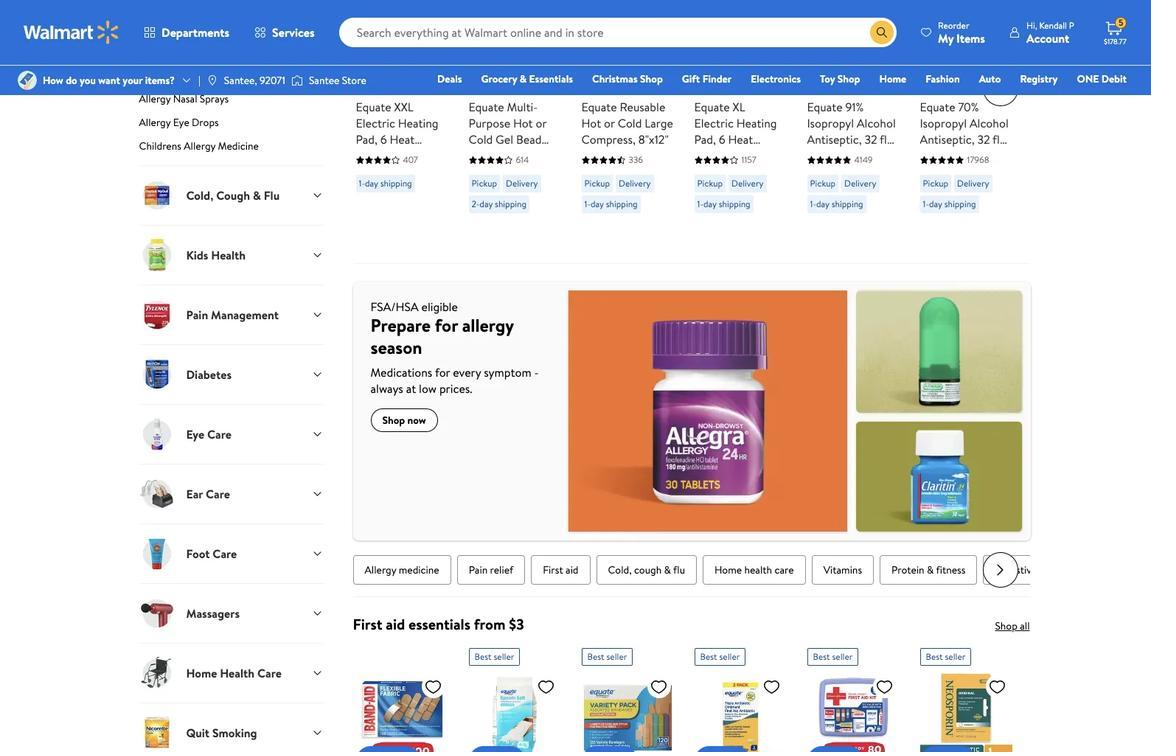 Task type: vqa. For each thing, say whether or not it's contained in the screenshot.
Gourmet
no



Task type: describe. For each thing, give the bounding box(es) containing it.
add to cart image for $7.32
[[475, 26, 492, 44]]

fl for $3.98
[[880, 132, 887, 148]]

first aid link
[[531, 556, 591, 585]]

add to favorites list, johnson & johnson travel ready portable emergency first aid kit, 80 pc image
[[876, 678, 894, 696]]

cold, cough & flu
[[608, 563, 685, 578]]

in for $29.98
[[380, 180, 389, 196]]

1- for $2.98
[[923, 198, 929, 210]]

fsa/hsa
[[371, 299, 419, 315]]

$3.98
[[807, 77, 838, 95]]

kendall
[[1040, 19, 1067, 31]]

ear care
[[186, 486, 230, 502]]

shop now
[[382, 413, 426, 428]]

Search search field
[[339, 18, 897, 47]]

best seller for the neosporin original first aid antibiotic bacitracin ointment, 1 oz image
[[926, 651, 966, 663]]

add to favorites list, equate magnesium sulfate epsom salt, 4lb bag image
[[537, 678, 555, 696]]

electric for $19.98
[[695, 115, 734, 132]]

reorder
[[938, 19, 970, 31]]

1-day shipping for $2.98
[[923, 198, 976, 210]]

3 add to cart image from the left
[[926, 26, 944, 44]]

1-day shipping down the 407
[[359, 177, 412, 190]]

shop all
[[995, 619, 1030, 634]]

2-day shipping
[[472, 198, 527, 210]]

33
[[364, 180, 377, 196]]

home for home health care
[[715, 563, 742, 578]]

32 for $3.98
[[865, 132, 878, 148]]

336
[[629, 154, 643, 166]]

oz right 12
[[807, 148, 819, 164]]

foot
[[186, 546, 210, 562]]

6 for $29.98
[[380, 132, 387, 148]]

band-aid brand flexible fabric adhesive bandages, assorted, 100ct image
[[356, 672, 448, 752]]

allergy for allergy medicine
[[186, 30, 223, 47]]

toy shop link
[[814, 71, 867, 87]]

shipping for $2.98
[[945, 198, 976, 210]]

2-
[[472, 198, 480, 210]]

614
[[516, 154, 529, 166]]

massagers
[[186, 606, 240, 622]]

christmas shop
[[592, 72, 663, 86]]

5 pickup from the left
[[923, 177, 949, 190]]

auto for $29.98
[[356, 164, 381, 180]]

store
[[342, 73, 366, 88]]

1157
[[742, 154, 757, 166]]

large
[[645, 115, 673, 132]]

every
[[453, 365, 481, 381]]

fl for $2.98
[[993, 132, 1000, 148]]

one debit walmart+
[[1077, 72, 1127, 107]]

health for kids
[[211, 247, 246, 263]]

care for ear care
[[206, 486, 230, 502]]

walmart image
[[24, 21, 120, 44]]

$178.77
[[1104, 36, 1127, 46]]

hot inside the $11.36 equate reusable hot or cold large compress, 8"x12"
[[582, 115, 601, 132]]

seller for the neosporin original first aid antibiotic bacitracin ointment, 1 oz image
[[945, 651, 966, 663]]

digestive health
[[995, 563, 1068, 578]]

seller for equate first aid triple antibiotic ointment, infection protection, 2 oz, 2 pack image
[[720, 651, 740, 663]]

allergy nasal sprays link
[[139, 92, 323, 112]]

shop now link
[[371, 409, 438, 433]]

one
[[1077, 72, 1099, 86]]

oz left 17968
[[920, 148, 932, 164]]

santee
[[309, 73, 340, 88]]

quit smoking button
[[139, 703, 323, 752]]

add for $29.98
[[380, 27, 401, 43]]

shipping for $19.98
[[719, 198, 751, 210]]

next slide for product carousel list image
[[983, 71, 1018, 106]]

1- for $3.98
[[810, 198, 817, 210]]

1 for from the top
[[435, 313, 458, 338]]

equate xl electric heating pad, 6 heat settings with auto shut off, 12 x 24 in image
[[695, 0, 787, 38]]

$3.98 12.4 ¢/fl oz equate 91% isopropyl alcohol antiseptic, 32 fl oz
[[807, 77, 896, 164]]

now
[[408, 413, 426, 428]]

santee,
[[224, 73, 257, 88]]

$11.36
[[582, 77, 615, 95]]

pain relief
[[469, 563, 514, 578]]

add to cart image
[[588, 26, 605, 44]]

next slide for navpills list image
[[983, 553, 1018, 588]]

aid for first aid essentials from $3
[[386, 615, 405, 634]]

protein
[[892, 563, 925, 578]]

heating for $19.98
[[737, 115, 777, 132]]

day for $11.36
[[591, 198, 604, 210]]

departments button
[[131, 15, 242, 50]]

4 delivery from the left
[[845, 177, 877, 190]]

settings for $19.98
[[695, 148, 736, 164]]

$7.32 equate multi- purpose hot or cold gel bead pack, 4.5" x 7.75"
[[469, 77, 553, 164]]

alcohol for $2.98
[[970, 115, 1009, 132]]

p
[[1070, 19, 1075, 31]]

allergy medicine button
[[139, 8, 323, 68]]

season
[[371, 335, 422, 360]]

childrens allergy medicine link
[[139, 139, 323, 165]]

pain management
[[186, 307, 279, 323]]

hi, kendall p account
[[1027, 19, 1075, 46]]

equate 70% isopropyl alcohol antiseptic, 32 fl oz image
[[920, 0, 1012, 38]]

childrens
[[139, 139, 181, 154]]

x inside $7.32 equate multi- purpose hot or cold gel bead pack, 4.5" x 7.75"
[[521, 148, 527, 164]]

add for $7.32
[[492, 27, 513, 43]]

pickup for $19.98
[[697, 177, 723, 190]]

auto for $19.98
[[695, 164, 720, 180]]

best seller for equate magnesium sulfate epsom salt, 4lb bag 'image'
[[475, 651, 514, 663]]

equate xxl electric heating pad, 6 heat settings with auto shut off, 18 x 33 in image
[[356, 0, 448, 38]]

equate reusable hot or cold large compress, 8"x12" image
[[582, 0, 674, 38]]

kids
[[186, 247, 208, 263]]

cold, for cold, cough & flu
[[186, 187, 214, 204]]

add for $11.36
[[605, 27, 626, 43]]

heating for $29.98
[[398, 115, 439, 132]]

with for $29.98
[[401, 148, 422, 164]]

flu
[[674, 563, 685, 578]]

equate multi-purpose hot or cold gel bead pack, 4.5" x 7.75" image
[[469, 0, 561, 38]]

deals link
[[431, 71, 469, 87]]

shipping right 33
[[380, 177, 412, 190]]

|
[[198, 73, 201, 88]]

delivery for $11.36
[[619, 177, 651, 190]]

product group containing $7.32
[[469, 0, 561, 258]]

allergy for allergy nasal sprays
[[139, 92, 171, 106]]

childrens allergy medicine
[[139, 139, 259, 154]]

best for equate magnesium sulfate epsom salt, 4lb bag 'image'
[[475, 651, 492, 663]]

4.5"
[[499, 148, 518, 164]]

eye care
[[186, 426, 232, 443]]

cough
[[634, 563, 662, 578]]

quit smoking
[[186, 725, 257, 741]]

+2 options
[[495, 56, 535, 69]]

kids health
[[186, 247, 246, 263]]

seller for 'equate antibacterial assorted bandages variety pack, 120 count' image
[[607, 651, 627, 663]]

shop up reusable at the top of page
[[640, 72, 663, 86]]

allergy up nasal
[[176, 68, 208, 83]]

fashion
[[926, 72, 960, 86]]

best for 'equate antibacterial assorted bandages variety pack, 120 count' image
[[588, 651, 605, 663]]

407
[[403, 154, 418, 166]]

32 for $2.98
[[978, 132, 990, 148]]

gift finder link
[[676, 71, 739, 87]]

protein & fitness link
[[880, 556, 978, 585]]

search icon image
[[876, 27, 888, 38]]

pad, for $19.98
[[695, 132, 716, 148]]

off,
[[410, 164, 431, 180]]

all for shop all allergy
[[164, 68, 174, 83]]

prepare
[[371, 313, 431, 338]]

health for digestive
[[1040, 563, 1068, 578]]

home for home
[[880, 72, 907, 86]]

18
[[434, 164, 444, 180]]

options
[[507, 56, 535, 69]]

best for the neosporin original first aid antibiotic bacitracin ointment, 1 oz image
[[926, 651, 943, 663]]

xl
[[733, 99, 745, 115]]

care
[[775, 563, 794, 578]]

pack,
[[469, 148, 496, 164]]

add to cart image for $29.98
[[362, 26, 380, 44]]

management
[[211, 307, 279, 323]]

shop for shop now
[[382, 413, 405, 428]]

isopropyl for $3.98
[[807, 115, 854, 132]]

equate inside '$3.98 12.4 ¢/fl oz equate 91% isopropyl alcohol antiseptic, 32 fl oz'
[[807, 99, 843, 115]]

essentials
[[529, 72, 573, 86]]

add to favorites list, equate first aid triple antibiotic ointment, infection protection, 2 oz, 2 pack image
[[763, 678, 781, 696]]

bead
[[516, 132, 542, 148]]

massagers button
[[139, 584, 323, 643]]

health for home
[[745, 563, 772, 578]]

¢/fl for $2.98
[[973, 78, 988, 93]]

92071
[[260, 73, 285, 88]]

2 for from the top
[[435, 365, 450, 381]]

johnson & johnson travel ready portable emergency first aid kit, 80 pc image
[[807, 672, 900, 752]]

$29.98
[[356, 77, 393, 95]]

pain for pain management
[[186, 307, 208, 323]]

-
[[534, 365, 539, 381]]

70%
[[959, 99, 979, 115]]

best seller for johnson & johnson travel ready portable emergency first aid kit, 80 pc image
[[813, 651, 853, 663]]

home health care button
[[139, 643, 323, 703]]

toy shop
[[820, 72, 861, 86]]

shut for $19.98
[[722, 164, 746, 180]]

shop right toy
[[838, 72, 861, 86]]

$19.98
[[695, 77, 730, 95]]

nasal
[[173, 92, 197, 106]]

grocery & essentials link
[[475, 71, 580, 87]]

registry link
[[1014, 71, 1065, 87]]

1-day shipping for $3.98
[[810, 198, 864, 210]]

equate for $11.36
[[582, 99, 617, 115]]

add button for $11.36
[[582, 20, 638, 50]]



Task type: locate. For each thing, give the bounding box(es) containing it.
add to cart image left items
[[926, 26, 944, 44]]

1 horizontal spatial with
[[739, 148, 761, 164]]

 image
[[18, 71, 37, 90], [291, 73, 303, 88], [206, 75, 218, 86]]

christmas
[[592, 72, 638, 86]]

multi-
[[507, 99, 538, 115]]

in for $19.98
[[719, 180, 728, 196]]

best seller down from
[[475, 651, 514, 663]]

x right 4.5"
[[521, 148, 527, 164]]

1 vertical spatial aid
[[386, 615, 405, 634]]

delivery down 614
[[506, 177, 538, 190]]

1 horizontal spatial heat
[[729, 132, 753, 148]]

5
[[1119, 16, 1124, 29]]

 image right |
[[206, 75, 218, 86]]

first right relief
[[543, 563, 563, 578]]

0 horizontal spatial cold
[[469, 132, 493, 148]]

add to favorites list, band-aid brand flexible fabric adhesive bandages, assorted, 100ct image
[[425, 678, 442, 696]]

1 vertical spatial medicine
[[218, 139, 259, 154]]

1 horizontal spatial hot
[[582, 115, 601, 132]]

 image for santee, 92071
[[206, 75, 218, 86]]

1-day shipping down the 4149
[[810, 198, 864, 210]]

0 horizontal spatial shut
[[384, 164, 407, 180]]

antiseptic, for $3.98
[[807, 132, 862, 148]]

shut inside $29.98 equate xxl electric heating pad, 6 heat settings with auto shut off, 18 x 33 in
[[384, 164, 407, 180]]

x left 24
[[695, 180, 700, 196]]

32 up the 4149
[[865, 132, 878, 148]]

heat up '1157'
[[729, 132, 753, 148]]

allergy medicine link
[[353, 556, 451, 585]]

best seller
[[475, 651, 514, 663], [588, 651, 627, 663], [700, 651, 740, 663], [813, 651, 853, 663], [926, 651, 966, 663]]

cold
[[618, 115, 642, 132], [469, 132, 493, 148]]

alcohol inside $2.98 9.3 ¢/fl oz equate 70% isopropyl alcohol antiseptic, 32 fl oz
[[970, 115, 1009, 132]]

delivery down the 4149
[[845, 177, 877, 190]]

4149
[[855, 154, 873, 166]]

& inside dropdown button
[[253, 187, 261, 204]]

equate inside $19.98 equate xl electric heating pad, 6 heat settings with auto shut off, 12 x 24 in
[[695, 99, 730, 115]]

1 horizontal spatial pain
[[469, 563, 488, 578]]

always
[[371, 381, 403, 397]]

2 seller from the left
[[607, 651, 627, 663]]

4 best seller from the left
[[813, 651, 853, 663]]

1 horizontal spatial  image
[[206, 75, 218, 86]]

4 seller from the left
[[832, 651, 853, 663]]

medications
[[371, 365, 433, 381]]

equate down $19.98
[[695, 99, 730, 115]]

health right digestive
[[1040, 563, 1068, 578]]

1 horizontal spatial aid
[[566, 563, 579, 578]]

1 electric from the left
[[356, 115, 395, 132]]

vitamins
[[824, 563, 862, 578]]

2 6 from the left
[[719, 132, 726, 148]]

day for $19.98
[[704, 198, 717, 210]]

medicine inside allergy medicine dropdown button
[[226, 30, 273, 47]]

alcohol down 'next slide for product carousel list' icon
[[970, 115, 1009, 132]]

0 horizontal spatial fl
[[880, 132, 887, 148]]

1 vertical spatial cold,
[[608, 563, 632, 578]]

shop all allergy
[[139, 68, 208, 83]]

12
[[769, 164, 779, 180]]

$3
[[509, 615, 524, 634]]

5 best seller from the left
[[926, 651, 966, 663]]

2 horizontal spatial auto
[[979, 72, 1001, 86]]

settings up 33
[[356, 148, 398, 164]]

eye down allergy nasal sprays at the left of the page
[[173, 115, 189, 130]]

0 vertical spatial first
[[543, 563, 563, 578]]

4 add button from the left
[[920, 20, 977, 50]]

shop left now
[[382, 413, 405, 428]]

best for johnson & johnson travel ready portable emergency first aid kit, 80 pc image
[[813, 651, 830, 663]]

care right foot
[[213, 546, 237, 562]]

pain relief link
[[457, 556, 525, 585]]

care
[[207, 426, 232, 443], [206, 486, 230, 502], [213, 546, 237, 562], [257, 665, 282, 682]]

equate inside $2.98 9.3 ¢/fl oz equate 70% isopropyl alcohol antiseptic, 32 fl oz
[[920, 99, 956, 115]]

0 horizontal spatial antiseptic,
[[807, 132, 862, 148]]

eye inside the allergy eye drops link
[[173, 115, 189, 130]]

deals
[[437, 72, 462, 86]]

1 hot from the left
[[513, 115, 533, 132]]

1 settings from the left
[[356, 148, 398, 164]]

1 horizontal spatial all
[[1020, 619, 1030, 634]]

5 $178.77
[[1104, 16, 1127, 46]]

best seller up johnson & johnson travel ready portable emergency first aid kit, 80 pc image
[[813, 651, 853, 663]]

2 isopropyl from the left
[[920, 115, 967, 132]]

for left 'every'
[[435, 365, 450, 381]]

5 equate from the left
[[807, 99, 843, 115]]

allergy for allergy eye drops
[[139, 115, 171, 130]]

0 horizontal spatial heat
[[390, 132, 415, 148]]

allergy
[[186, 30, 223, 47], [176, 68, 208, 83], [139, 92, 171, 106], [139, 115, 171, 130], [184, 139, 216, 154], [365, 563, 396, 578]]

1 horizontal spatial isopropyl
[[920, 115, 967, 132]]

1 horizontal spatial or
[[604, 115, 615, 132]]

cough
[[216, 187, 250, 204]]

aid right relief
[[566, 563, 579, 578]]

add to cart image up store
[[362, 26, 380, 44]]

christmas shop link
[[586, 71, 670, 87]]

medicine down the allergy eye drops link
[[218, 139, 259, 154]]

health inside dropdown button
[[211, 247, 246, 263]]

x for $29.98
[[356, 180, 362, 196]]

1 horizontal spatial shut
[[722, 164, 746, 180]]

1 add to cart image from the left
[[362, 26, 380, 44]]

day for $7.32
[[480, 198, 493, 210]]

1 add button from the left
[[356, 20, 412, 50]]

equate magnesium sulfate epsom salt, 4lb bag image
[[469, 672, 561, 752]]

settings up 24
[[695, 148, 736, 164]]

equate down $29.98
[[356, 99, 391, 115]]

2 equate from the left
[[469, 99, 504, 115]]

1 horizontal spatial 6
[[719, 132, 726, 148]]

$7.32
[[469, 77, 498, 95]]

care inside dropdown button
[[207, 426, 232, 443]]

delivery for $7.32
[[506, 177, 538, 190]]

0 vertical spatial medicine
[[226, 30, 273, 47]]

day for $2.98
[[929, 198, 943, 210]]

best seller for equate first aid triple antibiotic ointment, infection protection, 2 oz, 2 pack image
[[700, 651, 740, 663]]

0 horizontal spatial isopropyl
[[807, 115, 854, 132]]

allergy left medicine
[[365, 563, 396, 578]]

settings inside $29.98 equate xxl electric heating pad, 6 heat settings with auto shut off, 18 x 33 in
[[356, 148, 398, 164]]

1 delivery from the left
[[506, 177, 538, 190]]

seller for equate magnesium sulfate epsom salt, 4lb bag 'image'
[[494, 651, 514, 663]]

1 equate from the left
[[356, 99, 391, 115]]

health inside 'dropdown button'
[[220, 665, 255, 682]]

in inside $29.98 equate xxl electric heating pad, 6 heat settings with auto shut off, 18 x 33 in
[[380, 180, 389, 196]]

care up quit smoking dropdown button
[[257, 665, 282, 682]]

2 in from the left
[[719, 180, 728, 196]]

x for $19.98
[[695, 180, 700, 196]]

home inside "link"
[[880, 72, 907, 86]]

¢/fl
[[864, 78, 880, 93], [973, 78, 988, 93]]

5 best from the left
[[926, 651, 943, 663]]

pickup down $2.98 9.3 ¢/fl oz equate 70% isopropyl alcohol antiseptic, 32 fl oz
[[923, 177, 949, 190]]

equate down $2.98
[[920, 99, 956, 115]]

auto inside $19.98 equate xl electric heating pad, 6 heat settings with auto shut off, 12 x 24 in
[[695, 164, 720, 180]]

pickup for $7.32
[[472, 177, 497, 190]]

add button for $7.32
[[469, 20, 525, 50]]

0 horizontal spatial auto
[[356, 164, 381, 180]]

2 fl from the left
[[993, 132, 1000, 148]]

0 horizontal spatial hot
[[513, 115, 533, 132]]

3 equate from the left
[[582, 99, 617, 115]]

heating up the 407
[[398, 115, 439, 132]]

hot inside $7.32 equate multi- purpose hot or cold gel bead pack, 4.5" x 7.75"
[[513, 115, 533, 132]]

fitness
[[936, 563, 966, 578]]

shipping
[[380, 177, 412, 190], [495, 198, 527, 210], [606, 198, 638, 210], [719, 198, 751, 210], [832, 198, 864, 210], [945, 198, 976, 210]]

care right ear
[[206, 486, 230, 502]]

32 inside $2.98 9.3 ¢/fl oz equate 70% isopropyl alcohol antiseptic, 32 fl oz
[[978, 132, 990, 148]]

pain left management
[[186, 307, 208, 323]]

 image for how do you want your items?
[[18, 71, 37, 90]]

heat for $29.98
[[390, 132, 415, 148]]

1 add from the left
[[380, 27, 401, 43]]

2 horizontal spatial x
[[695, 180, 700, 196]]

2 ¢/fl from the left
[[973, 78, 988, 93]]

1 seller from the left
[[494, 651, 514, 663]]

1 vertical spatial pain
[[469, 563, 488, 578]]

1 heat from the left
[[390, 132, 415, 148]]

home health care
[[715, 563, 794, 578]]

shipping down off,
[[719, 198, 751, 210]]

cold inside the $11.36 equate reusable hot or cold large compress, 8"x12"
[[618, 115, 642, 132]]

2 horizontal spatial home
[[880, 72, 907, 86]]

1 horizontal spatial health
[[1040, 563, 1068, 578]]

1 alcohol from the left
[[857, 115, 896, 132]]

2 antiseptic, from the left
[[920, 132, 975, 148]]

care for foot care
[[213, 546, 237, 562]]

purpose
[[469, 115, 511, 132]]

add button for $29.98
[[356, 20, 412, 50]]

0 horizontal spatial 32
[[865, 132, 878, 148]]

auto inside $29.98 equate xxl electric heating pad, 6 heat settings with auto shut off, 18 x 33 in
[[356, 164, 381, 180]]

cold, for cold, cough & flu
[[608, 563, 632, 578]]

0 horizontal spatial  image
[[18, 71, 37, 90]]

0 horizontal spatial electric
[[356, 115, 395, 132]]

settings for $29.98
[[356, 148, 398, 164]]

medicine inside childrens allergy medicine link
[[218, 139, 259, 154]]

shipping down the 336 at top right
[[606, 198, 638, 210]]

¢/fl right 12.4
[[864, 78, 880, 93]]

2 settings from the left
[[695, 148, 736, 164]]

allergy down items?
[[139, 92, 171, 106]]

$19.98 equate xl electric heating pad, 6 heat settings with auto shut off, 12 x 24 in
[[695, 77, 779, 196]]

2 shut from the left
[[722, 164, 746, 180]]

isopropyl for $2.98
[[920, 115, 967, 132]]

1 best from the left
[[475, 651, 492, 663]]

xxl
[[394, 99, 414, 115]]

best up equate first aid triple antibiotic ointment, infection protection, 2 oz, 2 pack image
[[700, 651, 717, 663]]

shop for shop all
[[995, 619, 1018, 634]]

cold, inside dropdown button
[[186, 187, 214, 204]]

with
[[401, 148, 422, 164], [739, 148, 761, 164]]

91%
[[846, 99, 864, 115]]

equate antibacterial assorted bandages variety pack, 120 count image
[[582, 672, 674, 752]]

fashion link
[[919, 71, 967, 87]]

alcohol for $3.98
[[857, 115, 896, 132]]

seller down $3
[[494, 651, 514, 663]]

pad, inside $19.98 equate xl electric heating pad, 6 heat settings with auto shut off, 12 x 24 in
[[695, 132, 716, 148]]

heating up '1157'
[[737, 115, 777, 132]]

heat inside $19.98 equate xl electric heating pad, 6 heat settings with auto shut off, 12 x 24 in
[[729, 132, 753, 148]]

1 horizontal spatial first
[[543, 563, 563, 578]]

2 heating from the left
[[737, 115, 777, 132]]

1 ¢/fl from the left
[[864, 78, 880, 93]]

product group containing $11.36
[[582, 0, 674, 258]]

or inside the $11.36 equate reusable hot or cold large compress, 8"x12"
[[604, 115, 615, 132]]

equate first aid triple antibiotic ointment, infection protection, 2 oz, 2 pack image
[[695, 672, 787, 752]]

1 horizontal spatial antiseptic,
[[920, 132, 975, 148]]

eye inside eye care dropdown button
[[186, 426, 205, 443]]

0 horizontal spatial health
[[745, 563, 772, 578]]

0 horizontal spatial alcohol
[[857, 115, 896, 132]]

4 pickup from the left
[[810, 177, 836, 190]]

fsa/hsa eligible prepare for allergy season medications for every symptom - always at low prices.
[[371, 299, 539, 397]]

or up 7.75"
[[536, 115, 547, 132]]

allergy up childrens
[[139, 115, 171, 130]]

0 horizontal spatial pad,
[[356, 132, 378, 148]]

heating inside $29.98 equate xxl electric heating pad, 6 heat settings with auto shut off, 18 x 33 in
[[398, 115, 439, 132]]

1-day shipping down the 336 at top right
[[585, 198, 638, 210]]

pickup left off,
[[697, 177, 723, 190]]

pickup
[[472, 177, 497, 190], [585, 177, 610, 190], [697, 177, 723, 190], [810, 177, 836, 190], [923, 177, 949, 190]]

care inside 'dropdown button'
[[257, 665, 282, 682]]

1 horizontal spatial electric
[[695, 115, 734, 132]]

2 health from the left
[[1040, 563, 1068, 578]]

hot right 'purpose' in the top left of the page
[[513, 115, 533, 132]]

1- for $19.98
[[697, 198, 704, 210]]

alcohol up the 4149
[[857, 115, 896, 132]]

antiseptic, up the 4149
[[807, 132, 862, 148]]

x inside $29.98 equate xxl electric heating pad, 6 heat settings with auto shut off, 18 x 33 in
[[356, 180, 362, 196]]

0 vertical spatial eye
[[173, 115, 189, 130]]

0 vertical spatial health
[[211, 247, 246, 263]]

1 horizontal spatial fl
[[993, 132, 1000, 148]]

relief
[[490, 563, 514, 578]]

with left 12
[[739, 148, 761, 164]]

1 horizontal spatial ¢/fl
[[973, 78, 988, 93]]

1 antiseptic, from the left
[[807, 132, 862, 148]]

in inside $19.98 equate xl electric heating pad, 6 heat settings with auto shut off, 12 x 24 in
[[719, 180, 728, 196]]

1 vertical spatial for
[[435, 365, 450, 381]]

5 seller from the left
[[945, 651, 966, 663]]

1 32 from the left
[[865, 132, 878, 148]]

0 vertical spatial cold,
[[186, 187, 214, 204]]

delivery
[[506, 177, 538, 190], [619, 177, 651, 190], [732, 177, 764, 190], [845, 177, 877, 190], [958, 177, 990, 190]]

delivery for $19.98
[[732, 177, 764, 190]]

oz
[[882, 78, 892, 93], [991, 78, 1001, 93], [807, 148, 819, 164], [920, 148, 932, 164]]

1 with from the left
[[401, 148, 422, 164]]

alcohol inside '$3.98 12.4 ¢/fl oz equate 91% isopropyl alcohol antiseptic, 32 fl oz'
[[857, 115, 896, 132]]

best seller for 'equate antibacterial assorted bandages variety pack, 120 count' image
[[588, 651, 627, 663]]

home for home health care
[[186, 665, 217, 682]]

1 pickup from the left
[[472, 177, 497, 190]]

2 32 from the left
[[978, 132, 990, 148]]

2 best seller from the left
[[588, 651, 627, 663]]

antiseptic, for $2.98
[[920, 132, 975, 148]]

4 equate from the left
[[695, 99, 730, 115]]

1 6 from the left
[[380, 132, 387, 148]]

best for equate first aid triple antibiotic ointment, infection protection, 2 oz, 2 pack image
[[700, 651, 717, 663]]

health for home
[[220, 665, 255, 682]]

1 horizontal spatial add to cart image
[[475, 26, 492, 44]]

0 horizontal spatial first
[[353, 615, 382, 634]]

0 vertical spatial for
[[435, 313, 458, 338]]

equate inside $7.32 equate multi- purpose hot or cold gel bead pack, 4.5" x 7.75"
[[469, 99, 504, 115]]

0 horizontal spatial all
[[164, 68, 174, 83]]

1 pad, from the left
[[356, 132, 378, 148]]

shop for shop all allergy
[[139, 68, 161, 83]]

6 equate from the left
[[920, 99, 956, 115]]

electric down $19.98
[[695, 115, 734, 132]]

pain inside "dropdown button"
[[186, 307, 208, 323]]

2 horizontal spatial add to cart image
[[926, 26, 944, 44]]

1 horizontal spatial cold,
[[608, 563, 632, 578]]

x inside $19.98 equate xl electric heating pad, 6 heat settings with auto shut off, 12 x 24 in
[[695, 180, 700, 196]]

cold inside $7.32 equate multi- purpose hot or cold gel bead pack, 4.5" x 7.75"
[[469, 132, 493, 148]]

shipping for $3.98
[[832, 198, 864, 210]]

equate inside $29.98 equate xxl electric heating pad, 6 heat settings with auto shut off, 18 x 33 in
[[356, 99, 391, 115]]

electric inside $19.98 equate xl electric heating pad, 6 heat settings with auto shut off, 12 x 24 in
[[695, 115, 734, 132]]

heat inside $29.98 equate xxl electric heating pad, 6 heat settings with auto shut off, 18 x 33 in
[[390, 132, 415, 148]]

home inside 'link'
[[715, 563, 742, 578]]

electric down $29.98
[[356, 115, 395, 132]]

foot care button
[[139, 524, 323, 584]]

1 horizontal spatial alcohol
[[970, 115, 1009, 132]]

items?
[[145, 73, 175, 88]]

electronics
[[751, 72, 801, 86]]

antiseptic, inside '$3.98 12.4 ¢/fl oz equate 91% isopropyl alcohol antiseptic, 32 fl oz'
[[807, 132, 862, 148]]

pad, inside $29.98 equate xxl electric heating pad, 6 heat settings with auto shut off, 18 x 33 in
[[356, 132, 378, 148]]

1- for $11.36
[[585, 198, 591, 210]]

pickup for $11.36
[[585, 177, 610, 190]]

oz right 12.4
[[882, 78, 892, 93]]

allergy up |
[[186, 30, 223, 47]]

0 horizontal spatial home
[[186, 665, 217, 682]]

2 electric from the left
[[695, 115, 734, 132]]

all down digestive health link
[[1020, 619, 1030, 634]]

shut for $29.98
[[384, 164, 407, 180]]

reorder my items
[[938, 19, 985, 46]]

electric for $29.98
[[356, 115, 395, 132]]

departments
[[162, 24, 229, 41]]

1 horizontal spatial x
[[521, 148, 527, 164]]

3 pickup from the left
[[697, 177, 723, 190]]

2 horizontal spatial  image
[[291, 73, 303, 88]]

add
[[380, 27, 401, 43], [492, 27, 513, 43], [605, 27, 626, 43], [944, 27, 965, 43]]

first for first aid essentials from $3
[[353, 615, 382, 634]]

x left 33
[[356, 180, 362, 196]]

isopropyl inside '$3.98 12.4 ¢/fl oz equate 91% isopropyl alcohol antiseptic, 32 fl oz'
[[807, 115, 854, 132]]

1 horizontal spatial cold
[[618, 115, 642, 132]]

¢/fl inside $2.98 9.3 ¢/fl oz equate 70% isopropyl alcohol antiseptic, 32 fl oz
[[973, 78, 988, 93]]

allergy medicine
[[365, 563, 439, 578]]

all for shop all
[[1020, 619, 1030, 634]]

health left care
[[745, 563, 772, 578]]

1 heating from the left
[[398, 115, 439, 132]]

1 horizontal spatial heating
[[737, 115, 777, 132]]

 image for santee store
[[291, 73, 303, 88]]

5 delivery from the left
[[958, 177, 990, 190]]

1-day shipping down 24
[[697, 198, 751, 210]]

2 add to cart image from the left
[[475, 26, 492, 44]]

0 horizontal spatial cold,
[[186, 187, 214, 204]]

2 with from the left
[[739, 148, 761, 164]]

3 best from the left
[[700, 651, 717, 663]]

3 delivery from the left
[[732, 177, 764, 190]]

pain for pain relief
[[469, 563, 488, 578]]

home up quit
[[186, 665, 217, 682]]

2 or from the left
[[604, 115, 615, 132]]

allergy inside dropdown button
[[186, 30, 223, 47]]

0 vertical spatial all
[[164, 68, 174, 83]]

with inside $19.98 equate xl electric heating pad, 6 heat settings with auto shut off, 12 x 24 in
[[739, 148, 761, 164]]

pad, up 24
[[695, 132, 716, 148]]

0 vertical spatial aid
[[566, 563, 579, 578]]

1 vertical spatial home
[[715, 563, 742, 578]]

6 inside $19.98 equate xl electric heating pad, 6 heat settings with auto shut off, 12 x 24 in
[[719, 132, 726, 148]]

0 horizontal spatial in
[[380, 180, 389, 196]]

allergy down "drops" on the top left of page
[[184, 139, 216, 154]]

shipping down the 4149
[[832, 198, 864, 210]]

one debit link
[[1071, 71, 1134, 87]]

add to cart image
[[362, 26, 380, 44], [475, 26, 492, 44], [926, 26, 944, 44]]

3 add from the left
[[605, 27, 626, 43]]

¢/fl inside '$3.98 12.4 ¢/fl oz equate 91% isopropyl alcohol antiseptic, 32 fl oz'
[[864, 78, 880, 93]]

2 pickup from the left
[[585, 177, 610, 190]]

product group containing $19.98
[[695, 0, 787, 258]]

santee store
[[309, 73, 366, 88]]

all
[[164, 68, 174, 83], [1020, 619, 1030, 634]]

6 for $19.98
[[719, 132, 726, 148]]

seller up equate first aid triple antibiotic ointment, infection protection, 2 oz, 2 pack image
[[720, 651, 740, 663]]

home right flu
[[715, 563, 742, 578]]

cold,
[[186, 187, 214, 204], [608, 563, 632, 578]]

1-day shipping down 17968
[[923, 198, 976, 210]]

services button
[[242, 15, 327, 50]]

health right kids
[[211, 247, 246, 263]]

fl inside $2.98 9.3 ¢/fl oz equate 70% isopropyl alcohol antiseptic, 32 fl oz
[[993, 132, 1000, 148]]

1 fl from the left
[[880, 132, 887, 148]]

2 best from the left
[[588, 651, 605, 663]]

1 horizontal spatial settings
[[695, 148, 736, 164]]

health up quit smoking dropdown button
[[220, 665, 255, 682]]

0 horizontal spatial add to cart image
[[362, 26, 380, 44]]

product group containing $2.98
[[920, 0, 1012, 258]]

2 delivery from the left
[[619, 177, 651, 190]]

seller up the neosporin original first aid antibiotic bacitracin ointment, 1 oz image
[[945, 651, 966, 663]]

2 add from the left
[[492, 27, 513, 43]]

1 in from the left
[[380, 180, 389, 196]]

antiseptic, inside $2.98 9.3 ¢/fl oz equate 70% isopropyl alcohol antiseptic, 32 fl oz
[[920, 132, 975, 148]]

1 health from the left
[[745, 563, 772, 578]]

hi,
[[1027, 19, 1038, 31]]

smoking
[[212, 725, 257, 741]]

3 seller from the left
[[720, 651, 740, 663]]

add to favorites list, neosporin original first aid antibiotic bacitracin ointment, 1 oz image
[[989, 678, 1007, 696]]

product group
[[356, 0, 448, 258], [469, 0, 561, 258], [582, 0, 674, 258], [695, 0, 787, 258], [807, 0, 900, 258], [920, 0, 1012, 258], [469, 643, 561, 752], [582, 643, 674, 752], [695, 643, 787, 752], [807, 643, 900, 752], [920, 643, 1012, 752]]

electric
[[356, 115, 395, 132], [695, 115, 734, 132]]

32 up 17968
[[978, 132, 990, 148]]

shut inside $19.98 equate xl electric heating pad, 6 heat settings with auto shut off, 12 x 24 in
[[722, 164, 746, 180]]

health inside 'link'
[[745, 563, 772, 578]]

heat for $19.98
[[729, 132, 753, 148]]

1 horizontal spatial home
[[715, 563, 742, 578]]

finder
[[703, 72, 732, 86]]

heating inside $19.98 equate xl electric heating pad, 6 heat settings with auto shut off, 12 x 24 in
[[737, 115, 777, 132]]

1 vertical spatial first
[[353, 615, 382, 634]]

best seller up the neosporin original first aid antibiotic bacitracin ointment, 1 oz image
[[926, 651, 966, 663]]

medicine up santee, 92071
[[226, 30, 273, 47]]

first
[[543, 563, 563, 578], [353, 615, 382, 634]]

1 shut from the left
[[384, 164, 407, 180]]

my
[[938, 30, 954, 46]]

allergy for allergy medicine
[[365, 563, 396, 578]]

shop up allergy nasal sprays at the left of the page
[[139, 68, 161, 83]]

equate down $7.32
[[469, 99, 504, 115]]

1 vertical spatial health
[[220, 665, 255, 682]]

1 vertical spatial eye
[[186, 426, 205, 443]]

electronics link
[[744, 71, 808, 87]]

1-day shipping for $19.98
[[697, 198, 751, 210]]

in
[[380, 180, 389, 196], [719, 180, 728, 196]]

1 or from the left
[[536, 115, 547, 132]]

shipping down 17968
[[945, 198, 976, 210]]

shipping for $7.32
[[495, 198, 527, 210]]

0 horizontal spatial settings
[[356, 148, 398, 164]]

2 vertical spatial home
[[186, 665, 217, 682]]

delivery down '1157'
[[732, 177, 764, 190]]

 image left the "how"
[[18, 71, 37, 90]]

1 horizontal spatial auto
[[695, 164, 720, 180]]

equate for $19.98
[[695, 99, 730, 115]]

or inside $7.32 equate multi- purpose hot or cold gel bead pack, 4.5" x 7.75"
[[536, 115, 547, 132]]

off,
[[748, 164, 766, 180]]

best up the neosporin original first aid antibiotic bacitracin ointment, 1 oz image
[[926, 651, 943, 663]]

¢/fl right 9.3
[[973, 78, 988, 93]]

1 isopropyl from the left
[[807, 115, 854, 132]]

0 horizontal spatial ¢/fl
[[864, 78, 880, 93]]

or left reusable at the top of page
[[604, 115, 615, 132]]

oz right 9.3
[[991, 78, 1001, 93]]

6 inside $29.98 equate xxl electric heating pad, 6 heat settings with auto shut off, 18 x 33 in
[[380, 132, 387, 148]]

0 horizontal spatial pain
[[186, 307, 208, 323]]

1 horizontal spatial in
[[719, 180, 728, 196]]

at
[[406, 381, 416, 397]]

first for first aid
[[543, 563, 563, 578]]

medicine
[[399, 563, 439, 578]]

low
[[419, 381, 437, 397]]

fl down 'next slide for product carousel list' icon
[[993, 132, 1000, 148]]

add to cart image up grocery
[[475, 26, 492, 44]]

Walmart Site-Wide search field
[[339, 18, 897, 47]]

best seller up equate first aid triple antibiotic ointment, infection protection, 2 oz, 2 pack image
[[700, 651, 740, 663]]

seller for johnson & johnson travel ready portable emergency first aid kit, 80 pc image
[[832, 651, 853, 663]]

auto left the 407
[[356, 164, 381, 180]]

2 pad, from the left
[[695, 132, 716, 148]]

hot down "$11.36"
[[582, 115, 601, 132]]

2 add button from the left
[[469, 20, 525, 50]]

3 add button from the left
[[582, 20, 638, 50]]

aid left essentials
[[386, 615, 405, 634]]

best seller up 'equate antibacterial assorted bandages variety pack, 120 count' image
[[588, 651, 627, 663]]

1 horizontal spatial pad,
[[695, 132, 716, 148]]

ear
[[186, 486, 203, 502]]

product group containing $3.98
[[807, 0, 900, 258]]

0 horizontal spatial aid
[[386, 615, 405, 634]]

0 horizontal spatial with
[[401, 148, 422, 164]]

0 horizontal spatial or
[[536, 115, 547, 132]]

alcohol
[[857, 115, 896, 132], [970, 115, 1009, 132]]

toy
[[820, 72, 835, 86]]

equate for $29.98
[[356, 99, 391, 115]]

fl down home "link"
[[880, 132, 887, 148]]

equate down $3.98
[[807, 99, 843, 115]]

digestive
[[995, 563, 1037, 578]]

with inside $29.98 equate xxl electric heating pad, 6 heat settings with auto shut off, 18 x 33 in
[[401, 148, 422, 164]]

0 vertical spatial pain
[[186, 307, 208, 323]]

x
[[521, 148, 527, 164], [356, 180, 362, 196], [695, 180, 700, 196]]

isopropyl down $3.98
[[807, 115, 854, 132]]

2 hot from the left
[[582, 115, 601, 132]]

isopropyl down $2.98
[[920, 115, 967, 132]]

1-day shipping for $11.36
[[585, 198, 638, 210]]

0 horizontal spatial x
[[356, 180, 362, 196]]

1 horizontal spatial 32
[[978, 132, 990, 148]]

¢/fl for $3.98
[[864, 78, 880, 93]]

day for $3.98
[[817, 198, 830, 210]]

delivery down the 336 at top right
[[619, 177, 651, 190]]

auto left '1157'
[[695, 164, 720, 180]]

0 horizontal spatial 6
[[380, 132, 387, 148]]

2 alcohol from the left
[[970, 115, 1009, 132]]

eye up ear
[[186, 426, 205, 443]]

32 inside '$3.98 12.4 ¢/fl oz equate 91% isopropyl alcohol antiseptic, 32 fl oz'
[[865, 132, 878, 148]]

equate 91% isopropyl alcohol antiseptic, 32 fl oz image
[[807, 0, 900, 38]]

0 vertical spatial home
[[880, 72, 907, 86]]

shop down next slide for navpills list 'image'
[[995, 619, 1018, 634]]

isopropyl inside $2.98 9.3 ¢/fl oz equate 70% isopropyl alcohol antiseptic, 32 fl oz
[[920, 115, 967, 132]]

debit
[[1102, 72, 1127, 86]]

aid for first aid
[[566, 563, 579, 578]]

4 add from the left
[[944, 27, 965, 43]]

foot care
[[186, 546, 237, 562]]

settings inside $19.98 equate xl electric heating pad, 6 heat settings with auto shut off, 12 x 24 in
[[695, 148, 736, 164]]

eye
[[173, 115, 189, 130], [186, 426, 205, 443]]

neosporin original first aid antibiotic bacitracin ointment, 1 oz image
[[920, 672, 1012, 752]]

product group containing $29.98
[[356, 0, 448, 258]]

fl inside '$3.98 12.4 ¢/fl oz equate 91% isopropyl alcohol antiseptic, 32 fl oz'
[[880, 132, 887, 148]]

1 vertical spatial all
[[1020, 619, 1030, 634]]

2 heat from the left
[[729, 132, 753, 148]]

home inside 'dropdown button'
[[186, 665, 217, 682]]

add to favorites list, equate antibacterial assorted bandages variety pack, 120 count image
[[650, 678, 668, 696]]

with for $19.98
[[739, 148, 761, 164]]

compress,
[[582, 132, 636, 148]]

want
[[98, 73, 120, 88]]

equate inside the $11.36 equate reusable hot or cold large compress, 8"x12"
[[582, 99, 617, 115]]

antiseptic, up 17968
[[920, 132, 975, 148]]

pad, for $29.98
[[356, 132, 378, 148]]

care for eye care
[[207, 426, 232, 443]]

first aid
[[543, 563, 579, 578]]

$2.98
[[920, 77, 952, 95]]

electric inside $29.98 equate xxl electric heating pad, 6 heat settings with auto shut off, 18 x 33 in
[[356, 115, 395, 132]]

shipping right "2-"
[[495, 198, 527, 210]]

equate for $7.32
[[469, 99, 504, 115]]

3 best seller from the left
[[700, 651, 740, 663]]

0 horizontal spatial heating
[[398, 115, 439, 132]]

1 best seller from the left
[[475, 651, 514, 663]]

shipping for $11.36
[[606, 198, 638, 210]]

+2
[[495, 56, 505, 69]]

auto right 9.3
[[979, 72, 1001, 86]]

reusable
[[620, 99, 666, 115]]

pain management button
[[139, 285, 323, 345]]

12.4
[[844, 78, 862, 93]]

4 best from the left
[[813, 651, 830, 663]]



